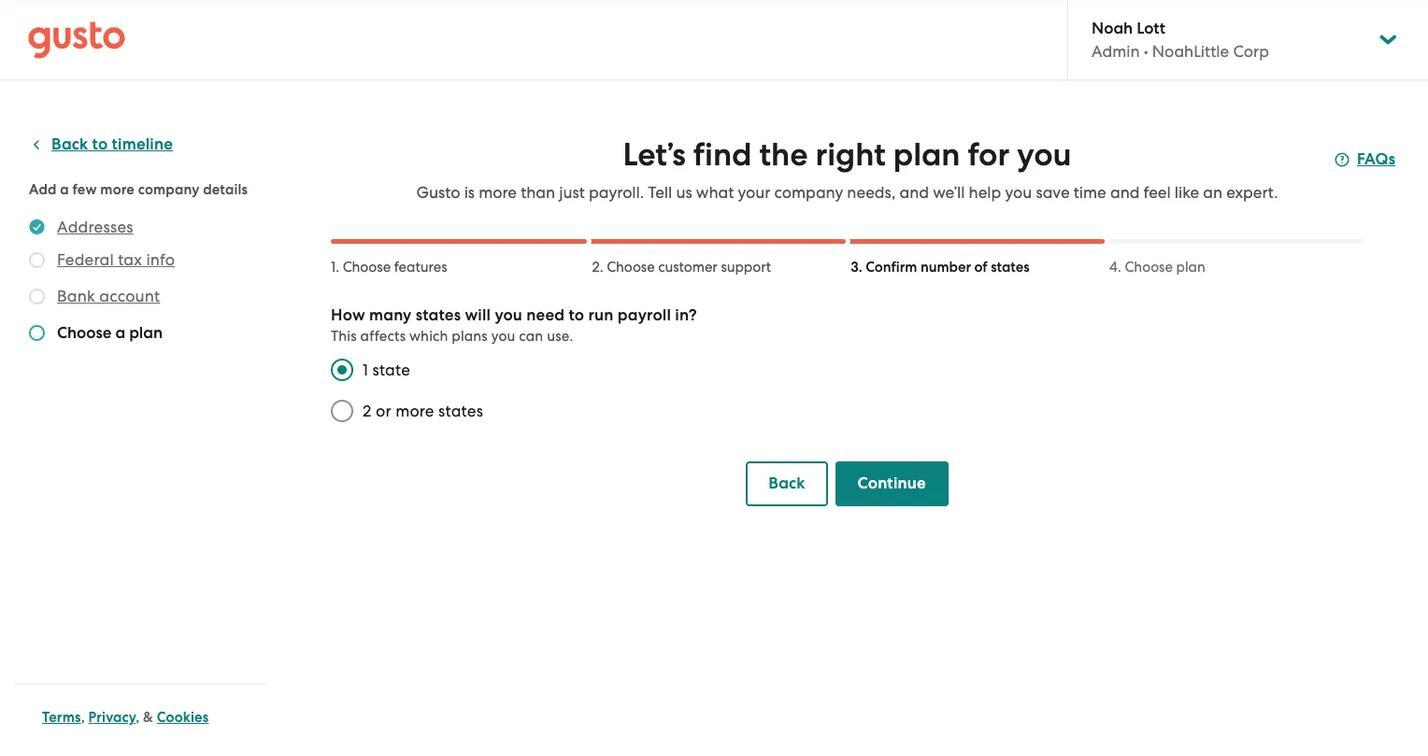 Task type: vqa. For each thing, say whether or not it's contained in the screenshot.
Privacy
yes



Task type: describe. For each thing, give the bounding box(es) containing it.
states for more
[[439, 402, 483, 421]]

just
[[559, 183, 585, 202]]

1 check image from the top
[[29, 289, 45, 305]]

plan inside let's find the right plan for you gusto is more than just payroll. tell us what your company needs, and we'll help you save time and feel like an expert.
[[893, 136, 961, 174]]

choose customer support
[[607, 259, 771, 276]]

support
[[721, 259, 771, 276]]

0 horizontal spatial more
[[100, 181, 135, 198]]

1 state radio
[[322, 350, 363, 391]]

choose a plan list
[[29, 216, 259, 349]]

back to timeline button
[[29, 134, 173, 156]]

federal
[[57, 251, 114, 269]]

what
[[696, 183, 734, 202]]

payroll
[[618, 306, 671, 325]]

of
[[975, 259, 988, 276]]

terms , privacy , & cookies
[[42, 710, 209, 726]]

gusto
[[416, 183, 460, 202]]

how many states will you need to run payroll in? this affects which plans you can use.
[[331, 306, 697, 345]]

choose plan
[[1125, 259, 1206, 276]]

1
[[363, 361, 368, 380]]

an
[[1203, 183, 1223, 202]]

1 horizontal spatial more
[[396, 402, 434, 421]]

or
[[376, 402, 391, 421]]

features
[[394, 259, 447, 276]]

how
[[331, 306, 365, 325]]

&
[[143, 710, 153, 726]]

cookies
[[157, 710, 209, 726]]

few
[[73, 181, 97, 198]]

lott
[[1137, 19, 1166, 38]]

2 or more states
[[363, 402, 483, 421]]

continue button
[[835, 462, 949, 507]]

more inside let's find the right plan for you gusto is more than just payroll. tell us what your company needs, and we'll help you save time and feel like an expert.
[[479, 183, 517, 202]]

•
[[1144, 42, 1149, 61]]

time
[[1074, 183, 1107, 202]]

you right help
[[1005, 183, 1032, 202]]

plans
[[452, 328, 488, 345]]

back for back
[[769, 474, 805, 494]]

help
[[969, 183, 1001, 202]]

find
[[693, 136, 752, 174]]

bank
[[57, 287, 95, 306]]

bank account button
[[57, 285, 160, 308]]

choose for choose a plan
[[57, 323, 112, 343]]

us
[[676, 183, 692, 202]]

details
[[203, 181, 248, 198]]

home image
[[28, 21, 125, 58]]

feel
[[1144, 183, 1171, 202]]

check image
[[29, 252, 45, 268]]

for
[[968, 136, 1010, 174]]

cookies button
[[157, 707, 209, 729]]

payroll.
[[589, 183, 644, 202]]

confirm number of states
[[866, 259, 1030, 276]]

1 and from the left
[[900, 183, 929, 202]]

corp
[[1233, 42, 1269, 61]]

federal tax info button
[[57, 249, 175, 271]]

circle check image
[[29, 216, 45, 238]]

than
[[521, 183, 555, 202]]

1 state
[[363, 361, 410, 380]]

run
[[588, 306, 614, 325]]

state
[[373, 361, 410, 380]]

will
[[465, 306, 491, 325]]

right
[[816, 136, 886, 174]]

to inside how many states will you need to run payroll in? this affects which plans you can use.
[[569, 306, 585, 325]]

you right will
[[495, 306, 523, 325]]

a for plan
[[115, 323, 125, 343]]

1 vertical spatial plan
[[1177, 259, 1206, 276]]

states for of
[[991, 259, 1030, 276]]

back to timeline
[[51, 135, 173, 154]]

privacy link
[[88, 710, 136, 726]]

customer
[[658, 259, 718, 276]]

use.
[[547, 328, 573, 345]]

federal tax info
[[57, 251, 175, 269]]

0 horizontal spatial company
[[138, 181, 200, 198]]



Task type: locate. For each thing, give the bounding box(es) containing it.
to left timeline
[[92, 135, 108, 154]]

to left run
[[569, 306, 585, 325]]

continue
[[858, 474, 926, 494]]

noah lott admin • noahlittle corp
[[1092, 19, 1269, 61]]

0 horizontal spatial back
[[51, 135, 88, 154]]

choose for choose features
[[343, 259, 391, 276]]

2 horizontal spatial plan
[[1177, 259, 1206, 276]]

more
[[100, 181, 135, 198], [479, 183, 517, 202], [396, 402, 434, 421]]

choose up payroll
[[607, 259, 655, 276]]

choose inside the choose a plan list
[[57, 323, 112, 343]]

1 vertical spatial states
[[416, 306, 461, 325]]

company down timeline
[[138, 181, 200, 198]]

terms
[[42, 710, 81, 726]]

add
[[29, 181, 57, 198]]

affects
[[360, 328, 406, 345]]

0 vertical spatial to
[[92, 135, 108, 154]]

, left privacy link
[[81, 710, 85, 726]]

states right of
[[991, 259, 1030, 276]]

a left few
[[60, 181, 69, 198]]

1 horizontal spatial back
[[769, 474, 805, 494]]

you
[[1017, 136, 1072, 174], [1005, 183, 1032, 202], [495, 306, 523, 325], [491, 328, 516, 345]]

2 horizontal spatial more
[[479, 183, 517, 202]]

0 horizontal spatial ,
[[81, 710, 85, 726]]

like
[[1175, 183, 1199, 202]]

0 vertical spatial a
[[60, 181, 69, 198]]

2 , from the left
[[136, 710, 140, 726]]

states inside how many states will you need to run payroll in? this affects which plans you can use.
[[416, 306, 461, 325]]

choose for choose customer support
[[607, 259, 655, 276]]

choose features
[[343, 259, 447, 276]]

, left &
[[136, 710, 140, 726]]

noahlittle
[[1153, 42, 1230, 61]]

1 horizontal spatial company
[[775, 183, 843, 202]]

more right few
[[100, 181, 135, 198]]

and left feel at the top right
[[1111, 183, 1140, 202]]

2 vertical spatial plan
[[129, 323, 163, 343]]

0 vertical spatial back
[[51, 135, 88, 154]]

and left the 'we'll'
[[900, 183, 929, 202]]

choose a plan
[[57, 323, 163, 343]]

addresses
[[57, 218, 133, 237]]

need
[[527, 306, 565, 325]]

you up save
[[1017, 136, 1072, 174]]

1 vertical spatial back
[[769, 474, 805, 494]]

states down plans
[[439, 402, 483, 421]]

add a few more company details
[[29, 181, 248, 198]]

plan inside list
[[129, 323, 163, 343]]

1 vertical spatial to
[[569, 306, 585, 325]]

account
[[99, 287, 160, 306]]

to
[[92, 135, 108, 154], [569, 306, 585, 325]]

0 horizontal spatial to
[[92, 135, 108, 154]]

a inside list
[[115, 323, 125, 343]]

choose up how
[[343, 259, 391, 276]]

tax
[[118, 251, 142, 269]]

2 vertical spatial states
[[439, 402, 483, 421]]

more right "is"
[[479, 183, 517, 202]]

company
[[138, 181, 200, 198], [775, 183, 843, 202]]

1 horizontal spatial plan
[[893, 136, 961, 174]]

0 horizontal spatial plan
[[129, 323, 163, 343]]

and
[[900, 183, 929, 202], [1111, 183, 1140, 202]]

0 horizontal spatial a
[[60, 181, 69, 198]]

needs,
[[847, 183, 896, 202]]

can
[[519, 328, 544, 345]]

choose
[[343, 259, 391, 276], [607, 259, 655, 276], [1125, 259, 1173, 276], [57, 323, 112, 343]]

expert.
[[1227, 183, 1278, 202]]

admin
[[1092, 42, 1140, 61]]

many
[[369, 306, 412, 325]]

1 vertical spatial check image
[[29, 325, 45, 341]]

noah
[[1092, 19, 1133, 38]]

company inside let's find the right plan for you gusto is more than just payroll. tell us what your company needs, and we'll help you save time and feel like an expert.
[[775, 183, 843, 202]]

states up which at the left top
[[416, 306, 461, 325]]

addresses button
[[57, 216, 133, 238]]

bank account
[[57, 287, 160, 306]]

choose for choose plan
[[1125, 259, 1173, 276]]

,
[[81, 710, 85, 726], [136, 710, 140, 726]]

back inside "button"
[[769, 474, 805, 494]]

1 horizontal spatial to
[[569, 306, 585, 325]]

we'll
[[933, 183, 965, 202]]

back for back to timeline
[[51, 135, 88, 154]]

plan
[[893, 136, 961, 174], [1177, 259, 1206, 276], [129, 323, 163, 343]]

number
[[921, 259, 971, 276]]

check image
[[29, 289, 45, 305], [29, 325, 45, 341]]

1 vertical spatial a
[[115, 323, 125, 343]]

info
[[146, 251, 175, 269]]

you left can
[[491, 328, 516, 345]]

save
[[1036, 183, 1070, 202]]

0 horizontal spatial and
[[900, 183, 929, 202]]

privacy
[[88, 710, 136, 726]]

2 or more states radio
[[322, 391, 363, 432]]

let's find the right plan for you gusto is more than just payroll. tell us what your company needs, and we'll help you save time and feel like an expert.
[[416, 136, 1278, 202]]

plan up the 'we'll'
[[893, 136, 961, 174]]

to inside 'button'
[[92, 135, 108, 154]]

states
[[991, 259, 1030, 276], [416, 306, 461, 325], [439, 402, 483, 421]]

choose down feel at the top right
[[1125, 259, 1173, 276]]

terms link
[[42, 710, 81, 726]]

back
[[51, 135, 88, 154], [769, 474, 805, 494]]

confirm
[[866, 259, 917, 276]]

2
[[363, 402, 372, 421]]

let's
[[623, 136, 686, 174]]

the
[[760, 136, 808, 174]]

in?
[[675, 306, 697, 325]]

tell
[[648, 183, 672, 202]]

0 vertical spatial check image
[[29, 289, 45, 305]]

1 horizontal spatial and
[[1111, 183, 1140, 202]]

1 , from the left
[[81, 710, 85, 726]]

2 and from the left
[[1111, 183, 1140, 202]]

a down account at the top of the page
[[115, 323, 125, 343]]

timeline
[[112, 135, 173, 154]]

plan down account at the top of the page
[[129, 323, 163, 343]]

plan down like at the top of page
[[1177, 259, 1206, 276]]

which
[[409, 328, 448, 345]]

faqs button
[[1335, 149, 1396, 171]]

more right or
[[396, 402, 434, 421]]

company down the the
[[775, 183, 843, 202]]

this
[[331, 328, 357, 345]]

a for few
[[60, 181, 69, 198]]

back inside 'button'
[[51, 135, 88, 154]]

a
[[60, 181, 69, 198], [115, 323, 125, 343]]

your
[[738, 183, 771, 202]]

back button
[[746, 462, 828, 507]]

2 check image from the top
[[29, 325, 45, 341]]

choose down bank
[[57, 323, 112, 343]]

0 vertical spatial plan
[[893, 136, 961, 174]]

1 horizontal spatial a
[[115, 323, 125, 343]]

1 horizontal spatial ,
[[136, 710, 140, 726]]

0 vertical spatial states
[[991, 259, 1030, 276]]

is
[[464, 183, 475, 202]]

faqs
[[1357, 150, 1396, 169]]



